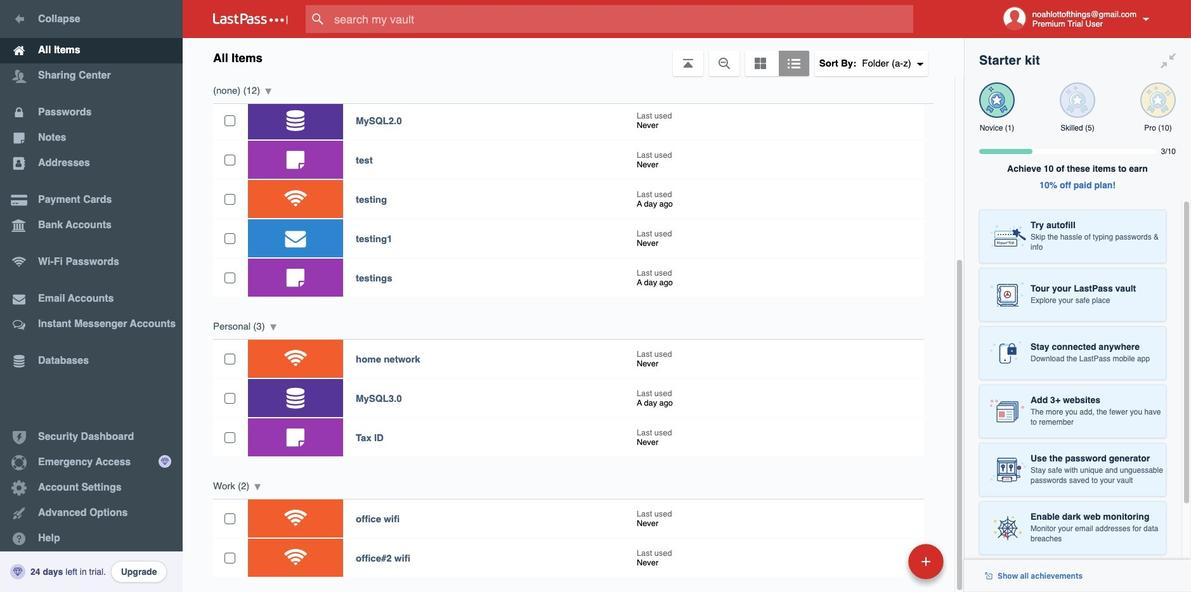 Task type: vqa. For each thing, say whether or not it's contained in the screenshot.
New item icon
no



Task type: locate. For each thing, give the bounding box(es) containing it.
Search search field
[[306, 5, 939, 33]]



Task type: describe. For each thing, give the bounding box(es) containing it.
lastpass image
[[213, 13, 288, 25]]

new item navigation
[[822, 541, 952, 593]]

main navigation navigation
[[0, 0, 183, 593]]

search my vault text field
[[306, 5, 939, 33]]

vault options navigation
[[183, 38, 965, 76]]

new item element
[[822, 544, 949, 580]]



